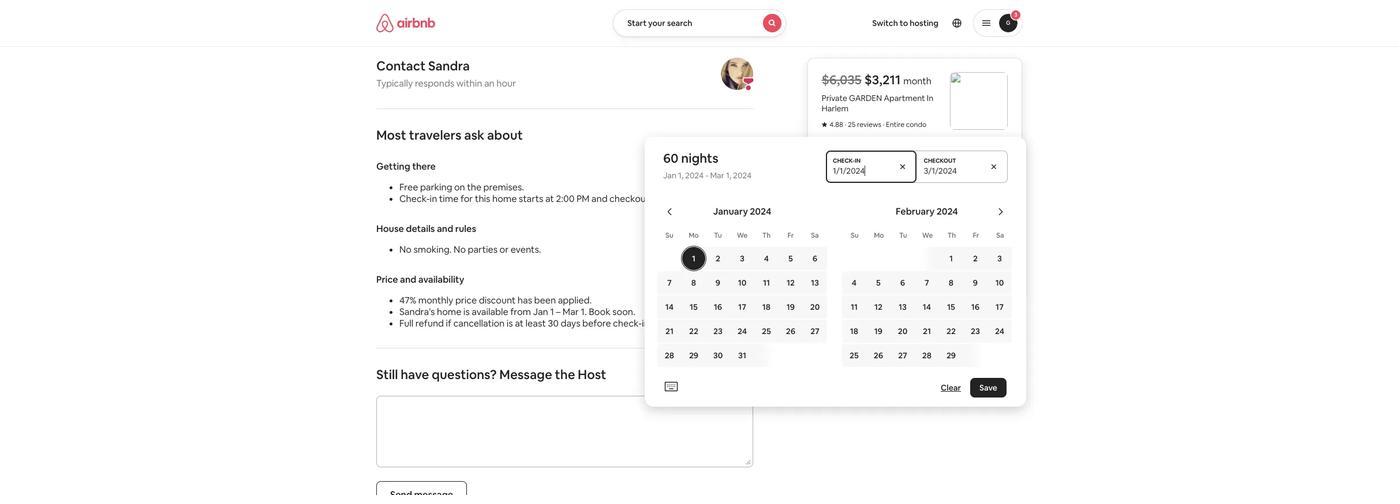 Task type: vqa. For each thing, say whether or not it's contained in the screenshot.


Task type: describe. For each thing, give the bounding box(es) containing it.
typically
[[377, 77, 413, 90]]

sandra
[[428, 58, 470, 74]]

1 28 button from the left
[[658, 344, 682, 367]]

there
[[412, 161, 436, 173]]

1 mo from the left
[[689, 231, 699, 240]]

1 we from the left
[[737, 231, 748, 240]]

3 inside dropdown button
[[1015, 11, 1018, 18]]

february
[[896, 206, 935, 218]]

22 for 2nd 22 button from right
[[690, 326, 699, 337]]

host
[[578, 367, 607, 383]]

1 1 button from the left
[[682, 247, 706, 270]]

2 vertical spatial and
[[400, 274, 417, 286]]

4.88
[[830, 120, 844, 129]]

2 th from the left
[[948, 231, 956, 240]]

0 horizontal spatial 5 button
[[779, 247, 803, 270]]

2 7 button from the left
[[915, 271, 940, 295]]

within
[[457, 77, 482, 90]]

11:00
[[671, 193, 692, 205]]

2 16 button from the left
[[964, 296, 988, 319]]

this
[[475, 193, 491, 205]]

6 for the right the 6 button
[[901, 278, 906, 288]]

0 horizontal spatial 18 button
[[755, 296, 779, 319]]

am.
[[694, 193, 710, 205]]

free parking on the premises. check-in time for this home starts at 2:00 pm and checkout is at 11:00 am.
[[400, 181, 710, 205]]

2 tu from the left
[[900, 231, 908, 240]]

charged
[[917, 262, 944, 271]]

0 vertical spatial 13
[[811, 278, 819, 288]]

switch
[[873, 18, 898, 28]]

you won't be charged yet
[[875, 262, 956, 271]]

0 vertical spatial 27
[[811, 326, 820, 337]]

1 horizontal spatial 13 button
[[891, 296, 915, 319]]

hour
[[497, 77, 516, 90]]

1 21 from the left
[[666, 326, 674, 337]]

31
[[739, 351, 747, 361]]

getting
[[377, 161, 410, 173]]

have
[[401, 367, 429, 383]]

2 fr from the left
[[973, 231, 980, 240]]

on
[[454, 181, 465, 193]]

0 vertical spatial 4 button
[[755, 247, 779, 270]]

60 nights jan 1, 2024 - mar 1, 2024
[[664, 150, 752, 181]]

3/1/2024
[[922, 166, 956, 176]]

checkout
[[610, 193, 650, 205]]

2 horizontal spatial 1
[[950, 254, 953, 264]]

1 vertical spatial 13
[[899, 302, 907, 312]]

6 for the leftmost the 6 button
[[813, 254, 818, 264]]

available
[[472, 306, 509, 318]]

apartment
[[884, 93, 926, 103]]

16 for 1st "16" "button" from the left
[[714, 302, 723, 312]]

been
[[534, 295, 556, 307]]

in inside 47% monthly price discount has been applied. sandra's home is available from jan 1 – mar 1. book soon. full refund if cancellation is at least 30 days before check-in
[[642, 318, 649, 330]]

smoking.
[[414, 244, 452, 256]]

most travelers ask about
[[377, 127, 523, 143]]

15 for 1st 15 button
[[690, 302, 698, 312]]

$6,035 $3,211 month prívate garden apartment in harlem
[[822, 72, 934, 114]]

time
[[439, 193, 459, 205]]

cancellation
[[454, 318, 505, 330]]

1 21 button from the left
[[658, 320, 682, 343]]

questions?
[[432, 367, 497, 383]]

2 23 from the left
[[971, 326, 981, 337]]

2 28 button from the left
[[915, 344, 940, 367]]

be
[[907, 262, 916, 271]]

profile element
[[800, 0, 1023, 46]]

1 th from the left
[[763, 231, 771, 240]]

1.
[[581, 306, 587, 318]]

1 22 button from the left
[[682, 320, 706, 343]]

0 vertical spatial 25 button
[[755, 320, 779, 343]]

has
[[518, 295, 532, 307]]

0 horizontal spatial 5
[[789, 254, 793, 264]]

19 for 19 button to the left
[[787, 302, 795, 312]]

1 sa from the left
[[811, 231, 819, 240]]

message
[[500, 367, 552, 383]]

save button
[[971, 378, 1007, 398]]

3 button
[[974, 9, 1023, 37]]

0 horizontal spatial 20
[[811, 302, 820, 312]]

february 2024
[[896, 206, 959, 218]]

1 horizontal spatial 5 button
[[867, 271, 891, 295]]

refund
[[416, 318, 444, 330]]

60
[[664, 150, 679, 166]]

1 1, from the left
[[679, 170, 684, 181]]

2 21 button from the left
[[915, 320, 940, 343]]

0 horizontal spatial 3
[[740, 254, 745, 264]]

2 3 button from the left
[[988, 247, 1012, 270]]

30 inside 47% monthly price discount has been applied. sandra's home is available from jan 1 – mar 1. book soon. full refund if cancellation is at least 30 days before check-in
[[548, 318, 559, 330]]

1 9 from the left
[[716, 278, 721, 288]]

in
[[927, 93, 934, 103]]

hosting
[[910, 18, 939, 28]]

1 17 button from the left
[[730, 296, 755, 319]]

most
[[377, 127, 406, 143]]

1 horizontal spatial 6 button
[[891, 271, 915, 295]]

2 22 button from the left
[[940, 320, 964, 343]]

clear
[[941, 383, 961, 393]]

1/1/2024
[[829, 166, 861, 176]]

full
[[400, 318, 414, 330]]

calendar application
[[645, 193, 1392, 393]]

jan inside 47% monthly price discount has been applied. sandra's home is available from jan 1 – mar 1. book soon. full refund if cancellation is at least 30 days before check-in
[[533, 306, 548, 318]]

monthly
[[419, 295, 454, 307]]

discount
[[479, 295, 516, 307]]

house
[[377, 223, 404, 235]]

jan inside 60 nights jan 1, 2024 - mar 1, 2024
[[664, 170, 677, 181]]

1 29 button from the left
[[682, 344, 706, 367]]

price
[[456, 295, 477, 307]]

2 horizontal spatial at
[[660, 193, 669, 205]]

47% monthly price discount has been applied. sandra's home is available from jan 1 – mar 1. book soon. full refund if cancellation is at least 30 days before check-in
[[400, 295, 649, 330]]

price and availability
[[377, 274, 464, 286]]

days
[[561, 318, 581, 330]]

25 for top 25 button
[[762, 326, 771, 337]]

Add date text field
[[924, 166, 981, 176]]

–
[[556, 306, 561, 318]]

or
[[500, 244, 509, 256]]

mar inside 47% monthly price discount has been applied. sandra's home is available from jan 1 – mar 1. book soon. full refund if cancellation is at least 30 days before check-in
[[563, 306, 579, 318]]

1 horizontal spatial 20
[[898, 326, 908, 337]]

2 21 from the left
[[923, 326, 931, 337]]

31 button
[[730, 344, 777, 367]]

1 vertical spatial 4 button
[[843, 271, 867, 295]]

free
[[400, 181, 418, 193]]

17 for 1st 17 button from the left
[[739, 302, 747, 312]]

parking
[[420, 181, 452, 193]]

home inside free parking on the premises. check-in time for this home starts at 2:00 pm and checkout is at 11:00 am.
[[493, 193, 517, 205]]

2 1 button from the left
[[917, 247, 964, 270]]

1 vertical spatial the
[[555, 367, 575, 383]]

1 24 from the left
[[738, 326, 747, 337]]

0 horizontal spatial 13 button
[[803, 271, 828, 295]]

0 horizontal spatial 11
[[763, 278, 770, 288]]

harlem
[[822, 103, 849, 114]]

1 horizontal spatial 26 button
[[867, 344, 891, 367]]

0 vertical spatial 25
[[848, 120, 856, 129]]

still have questions? message the host
[[377, 367, 607, 383]]

2 mo from the left
[[874, 231, 885, 240]]

reserve button
[[822, 225, 1008, 252]]

8 for second 8 button from the right
[[692, 278, 696, 288]]

1 horizontal spatial 20 button
[[891, 320, 915, 343]]

rules
[[455, 223, 476, 235]]

entire
[[886, 120, 905, 129]]

0 horizontal spatial 19 button
[[779, 296, 803, 319]]

save
[[980, 383, 998, 393]]

from
[[511, 306, 531, 318]]

0 horizontal spatial 6 button
[[803, 247, 828, 270]]

switch to hosting link
[[866, 11, 946, 35]]

1 23 from the left
[[714, 326, 723, 337]]

22 for second 22 button from the left
[[947, 326, 956, 337]]

25 for the bottom 25 button
[[850, 351, 859, 361]]

26 for left 26 button
[[786, 326, 796, 337]]

2 29 button from the left
[[940, 344, 986, 367]]

2 9 from the left
[[974, 278, 978, 288]]

premises.
[[484, 181, 524, 193]]

2 no from the left
[[454, 244, 466, 256]]

1 vertical spatial 27 button
[[891, 344, 915, 367]]

still
[[377, 367, 398, 383]]

0 horizontal spatial 26 button
[[779, 320, 803, 343]]

you
[[875, 262, 887, 271]]

1 · from the left
[[845, 120, 847, 129]]

1 16 button from the left
[[706, 296, 730, 319]]

2 8 button from the left
[[940, 271, 964, 295]]

1 vertical spatial 25 button
[[843, 344, 867, 367]]

30 inside 30 button
[[714, 351, 723, 361]]

the inside free parking on the premises. check-in time for this home starts at 2:00 pm and checkout is at 11:00 am.
[[467, 181, 482, 193]]

-
[[706, 170, 709, 181]]

0 horizontal spatial 12 button
[[779, 271, 803, 295]]

check-
[[400, 193, 430, 205]]

󰀄
[[822, 120, 828, 128]]

availability
[[419, 274, 464, 286]]

1 horizontal spatial 1
[[692, 254, 696, 264]]

2:00
[[556, 193, 575, 205]]

applied.
[[558, 295, 592, 307]]

0 horizontal spatial is
[[464, 306, 470, 318]]

1 14 button from the left
[[658, 296, 682, 319]]

travelers
[[409, 127, 462, 143]]

an
[[484, 77, 495, 90]]

reserve
[[898, 232, 933, 244]]

0 vertical spatial 11 button
[[755, 271, 779, 295]]

2 1, from the left
[[726, 170, 732, 181]]



Task type: locate. For each thing, give the bounding box(es) containing it.
1 horizontal spatial 25 button
[[843, 344, 867, 367]]

0 horizontal spatial 4
[[764, 254, 769, 264]]

0 horizontal spatial 12
[[787, 278, 795, 288]]

at inside 47% monthly price discount has been applied. sandra's home is available from jan 1 – mar 1. book soon. full refund if cancellation is at least 30 days before check-in
[[515, 318, 524, 330]]

10 button
[[730, 271, 755, 295], [988, 271, 1012, 295]]

2 24 from the left
[[996, 326, 1005, 337]]

1 horizontal spatial 29 button
[[940, 344, 986, 367]]

1 su from the left
[[666, 231, 674, 240]]

1 horizontal spatial sa
[[997, 231, 1005, 240]]

28 button left 30 button
[[658, 344, 682, 367]]

2 28 from the left
[[923, 351, 932, 361]]

1 vertical spatial and
[[437, 223, 453, 235]]

1 8 from the left
[[692, 278, 696, 288]]

22
[[690, 326, 699, 337], [947, 326, 956, 337]]

pm
[[577, 193, 590, 205]]

󰀄 4.88 · 25 reviews · entire condo
[[822, 120, 927, 129]]

mo up "you" on the bottom of page
[[874, 231, 885, 240]]

1 horizontal spatial 29
[[947, 351, 956, 361]]

18 for 18 button to the bottom
[[851, 326, 859, 337]]

2 14 from the left
[[923, 302, 932, 312]]

19 button
[[779, 296, 803, 319], [867, 320, 891, 343]]

0 vertical spatial 5
[[789, 254, 793, 264]]

0 horizontal spatial sa
[[811, 231, 819, 240]]

1 vertical spatial 27
[[899, 351, 908, 361]]

1 2 from the left
[[716, 254, 721, 264]]

15
[[690, 302, 698, 312], [948, 302, 956, 312]]

28
[[665, 351, 675, 361], [923, 351, 932, 361]]

1 horizontal spatial 27
[[899, 351, 908, 361]]

1 horizontal spatial 14 button
[[915, 296, 940, 319]]

0 vertical spatial 19 button
[[779, 296, 803, 319]]

0 horizontal spatial the
[[467, 181, 482, 193]]

0 horizontal spatial su
[[666, 231, 674, 240]]

2 button right the 'yet'
[[964, 247, 988, 270]]

1 vertical spatial 13 button
[[891, 296, 915, 319]]

is right "if"
[[464, 306, 470, 318]]

13
[[811, 278, 819, 288], [899, 302, 907, 312]]

th up the 'yet'
[[948, 231, 956, 240]]

tu
[[714, 231, 722, 240], [900, 231, 908, 240]]

1 horizontal spatial 15
[[948, 302, 956, 312]]

0 horizontal spatial and
[[400, 274, 417, 286]]

is
[[652, 193, 658, 205], [464, 306, 470, 318], [507, 318, 513, 330]]

contact sandra typically responds within an hour
[[377, 58, 516, 90]]

29 left 30 button
[[689, 351, 699, 361]]

in inside free parking on the premises. check-in time for this home starts at 2:00 pm and checkout is at 11:00 am.
[[430, 193, 437, 205]]

1 vertical spatial mar
[[563, 306, 579, 318]]

1 horizontal spatial ·
[[883, 120, 885, 129]]

and inside free parking on the premises. check-in time for this home starts at 2:00 pm and checkout is at 11:00 am.
[[592, 193, 608, 205]]

is inside free parking on the premises. check-in time for this home starts at 2:00 pm and checkout is at 11:00 am.
[[652, 193, 658, 205]]

1 vertical spatial 11 button
[[843, 296, 867, 319]]

1,
[[679, 170, 684, 181], [726, 170, 732, 181]]

1 8 button from the left
[[682, 271, 706, 295]]

at left '2:00'
[[546, 193, 554, 205]]

0 horizontal spatial 28 button
[[658, 344, 682, 367]]

28 button
[[658, 344, 682, 367], [915, 344, 940, 367]]

1 29 from the left
[[689, 351, 699, 361]]

4 button
[[755, 247, 779, 270], [843, 271, 867, 295]]

1 horizontal spatial 23 button
[[964, 320, 988, 343]]

2 9 button from the left
[[964, 271, 988, 295]]

least
[[526, 318, 546, 330]]

2024 right -
[[733, 170, 752, 181]]

1 horizontal spatial 12
[[875, 302, 883, 312]]

29
[[689, 351, 699, 361], [947, 351, 956, 361]]

7 for 2nd 7 button from right
[[668, 278, 672, 288]]

sandra is a superhost. learn more about sandra. image
[[721, 58, 754, 90], [721, 58, 754, 90]]

8
[[692, 278, 696, 288], [949, 278, 954, 288]]

getting there
[[377, 161, 436, 173]]

1 9 button from the left
[[706, 271, 730, 295]]

11
[[763, 278, 770, 288], [851, 302, 858, 312]]

1 7 from the left
[[668, 278, 672, 288]]

22 button up 30 button
[[682, 320, 706, 343]]

1 vertical spatial 19 button
[[867, 320, 891, 343]]

no down details
[[400, 244, 412, 256]]

1 no from the left
[[400, 244, 412, 256]]

is right checkout at the left top of the page
[[652, 193, 658, 205]]

1 10 button from the left
[[730, 271, 755, 295]]

1 fr from the left
[[788, 231, 794, 240]]

2 su from the left
[[851, 231, 859, 240]]

26
[[786, 326, 796, 337], [874, 351, 884, 361]]

2 horizontal spatial 3
[[1015, 11, 1018, 18]]

1 horizontal spatial the
[[555, 367, 575, 383]]

2 button
[[706, 247, 730, 270], [964, 247, 988, 270]]

nights
[[682, 150, 719, 166]]

1 vertical spatial 18 button
[[843, 320, 867, 343]]

14 button
[[658, 296, 682, 319], [915, 296, 940, 319]]

2 23 button from the left
[[964, 320, 988, 343]]

1 horizontal spatial jan
[[664, 170, 677, 181]]

1 horizontal spatial 3
[[998, 254, 1002, 264]]

2 24 button from the left
[[988, 320, 1012, 343]]

1 horizontal spatial 21 button
[[915, 320, 940, 343]]

8 button
[[682, 271, 706, 295], [940, 271, 964, 295]]

your
[[649, 18, 666, 28]]

at left least
[[515, 318, 524, 330]]

1 10 from the left
[[738, 278, 747, 288]]

1 horizontal spatial 27 button
[[891, 344, 915, 367]]

mo down am.
[[689, 231, 699, 240]]

29 button up clear button on the bottom of page
[[940, 344, 986, 367]]

18 button
[[755, 296, 779, 319], [843, 320, 867, 343]]

1 horizontal spatial 7 button
[[915, 271, 940, 295]]

15 for 2nd 15 button from left
[[948, 302, 956, 312]]

the
[[467, 181, 482, 193], [555, 367, 575, 383]]

garden
[[849, 93, 882, 103]]

4 for bottommost 4 button
[[852, 278, 857, 288]]

1 2 button from the left
[[706, 247, 730, 270]]

9 button
[[706, 271, 730, 295], [964, 271, 988, 295]]

mar inside 60 nights jan 1, 2024 - mar 1, 2024
[[711, 170, 725, 181]]

to
[[900, 18, 909, 28]]

and right pm
[[592, 193, 608, 205]]

2024 right january
[[750, 206, 772, 218]]

0 horizontal spatial 8
[[692, 278, 696, 288]]

tu down january
[[714, 231, 722, 240]]

home
[[493, 193, 517, 205], [437, 306, 462, 318]]

1 16 from the left
[[714, 302, 723, 312]]

0 vertical spatial 4
[[764, 254, 769, 264]]

1 horizontal spatial 10
[[996, 278, 1004, 288]]

jan down 60
[[664, 170, 677, 181]]

1 horizontal spatial 30
[[714, 351, 723, 361]]

14 right soon. at the left bottom of page
[[666, 302, 674, 312]]

2 15 from the left
[[948, 302, 956, 312]]

1 14 from the left
[[666, 302, 674, 312]]

about
[[487, 127, 523, 143]]

0 horizontal spatial 21
[[666, 326, 674, 337]]

book
[[589, 306, 611, 318]]

0 horizontal spatial 17
[[739, 302, 747, 312]]

24 up 31
[[738, 326, 747, 337]]

0 vertical spatial 6 button
[[803, 247, 828, 270]]

1 24 button from the left
[[730, 320, 755, 343]]

24 button up the save button
[[988, 320, 1012, 343]]

1 horizontal spatial 14
[[923, 302, 932, 312]]

13 button
[[803, 271, 828, 295], [891, 296, 915, 319]]

no down rules
[[454, 244, 466, 256]]

at
[[546, 193, 554, 205], [660, 193, 669, 205], [515, 318, 524, 330]]

47%
[[400, 295, 417, 307]]

1 vertical spatial 12
[[875, 302, 883, 312]]

0 horizontal spatial 2 button
[[706, 247, 730, 270]]

2 22 from the left
[[947, 326, 956, 337]]

1, down 60
[[679, 170, 684, 181]]

2 14 button from the left
[[915, 296, 940, 319]]

no smoking. no parties or events.
[[400, 244, 541, 256]]

we
[[737, 231, 748, 240], [923, 231, 933, 240]]

2 down january
[[716, 254, 721, 264]]

22 button
[[682, 320, 706, 343], [940, 320, 964, 343]]

4 for the topmost 4 button
[[764, 254, 769, 264]]

7 for first 7 button from right
[[925, 278, 930, 288]]

the right on in the left top of the page
[[467, 181, 482, 193]]

19 for 19 button to the bottom
[[875, 326, 883, 337]]

1 vertical spatial 6
[[901, 278, 906, 288]]

we down january 2024
[[737, 231, 748, 240]]

0 vertical spatial 20
[[811, 302, 820, 312]]

reviews
[[858, 120, 882, 129]]

1, right -
[[726, 170, 732, 181]]

th down january 2024
[[763, 231, 771, 240]]

0 vertical spatial mar
[[711, 170, 725, 181]]

28 button up clear button on the bottom of page
[[915, 344, 940, 367]]

29 button left 31
[[682, 344, 706, 367]]

for
[[461, 193, 473, 205]]

4
[[764, 254, 769, 264], [852, 278, 857, 288]]

1 22 from the left
[[690, 326, 699, 337]]

starts
[[519, 193, 544, 205]]

26 button
[[779, 320, 803, 343], [867, 344, 891, 367]]

month
[[904, 75, 932, 87]]

0 horizontal spatial mo
[[689, 231, 699, 240]]

24 up the save button
[[996, 326, 1005, 337]]

0 vertical spatial in
[[430, 193, 437, 205]]

0 vertical spatial 12
[[787, 278, 795, 288]]

20
[[811, 302, 820, 312], [898, 326, 908, 337]]

2 29 from the left
[[947, 351, 956, 361]]

12 for the left 12 'button'
[[787, 278, 795, 288]]

prívate
[[822, 93, 848, 103]]

2 · from the left
[[883, 120, 885, 129]]

· right 4.88
[[845, 120, 847, 129]]

home right this
[[493, 193, 517, 205]]

0 horizontal spatial 9 button
[[706, 271, 730, 295]]

2 8 from the left
[[949, 278, 954, 288]]

1 vertical spatial 5
[[877, 278, 881, 288]]

home right the sandra's at the bottom left of page
[[437, 306, 462, 318]]

1 horizontal spatial 2
[[974, 254, 978, 264]]

$3,211
[[865, 72, 901, 88]]

if
[[446, 318, 452, 330]]

15 button up 30 button
[[682, 296, 706, 319]]

the left host at the bottom left of page
[[555, 367, 575, 383]]

in right soon. at the left bottom of page
[[642, 318, 649, 330]]

start your search
[[628, 18, 693, 28]]

1 button
[[682, 247, 706, 270], [917, 247, 964, 270]]

condo
[[907, 120, 927, 129]]

start your search button
[[613, 9, 787, 37]]

0 vertical spatial the
[[467, 181, 482, 193]]

2 7 from the left
[[925, 278, 930, 288]]

1 3 button from the left
[[730, 247, 755, 270]]

0 horizontal spatial 20 button
[[803, 296, 828, 319]]

2 10 from the left
[[996, 278, 1004, 288]]

1 28 from the left
[[665, 351, 675, 361]]

1 horizontal spatial 16
[[972, 302, 980, 312]]

and left rules
[[437, 223, 453, 235]]

before
[[583, 318, 611, 330]]

0 horizontal spatial 23
[[714, 326, 723, 337]]

contact
[[377, 58, 426, 74]]

2 button down january
[[706, 247, 730, 270]]

15 button down the 'yet'
[[940, 296, 964, 319]]

Message the host text field
[[379, 398, 751, 465]]

24 button up 31
[[730, 320, 755, 343]]

0 horizontal spatial 1 button
[[682, 247, 706, 270]]

0 horizontal spatial 15
[[690, 302, 698, 312]]

at left 11:00
[[660, 193, 669, 205]]

2 17 from the left
[[996, 302, 1004, 312]]

27
[[811, 326, 820, 337], [899, 351, 908, 361]]

2 right the 'yet'
[[974, 254, 978, 264]]

0 horizontal spatial 27
[[811, 326, 820, 337]]

1 inside 47% monthly price discount has been applied. sandra's home is available from jan 1 – mar 1. book soon. full refund if cancellation is at least 30 days before check-in
[[550, 306, 554, 318]]

8 for second 8 button from the left
[[949, 278, 954, 288]]

yet
[[945, 262, 956, 271]]

1 vertical spatial in
[[642, 318, 649, 330]]

0 horizontal spatial 21 button
[[658, 320, 682, 343]]

30 left days
[[548, 318, 559, 330]]

16 for 1st "16" "button" from the right
[[972, 302, 980, 312]]

2 2 from the left
[[974, 254, 978, 264]]

16
[[714, 302, 723, 312], [972, 302, 980, 312]]

0 vertical spatial 12 button
[[779, 271, 803, 295]]

is left least
[[507, 318, 513, 330]]

and up 47%
[[400, 274, 417, 286]]

1 horizontal spatial 9
[[974, 278, 978, 288]]

2 10 button from the left
[[988, 271, 1012, 295]]

2 15 button from the left
[[940, 296, 964, 319]]

1 vertical spatial jan
[[533, 306, 548, 318]]

1 15 button from the left
[[682, 296, 706, 319]]

30 left 31
[[714, 351, 723, 361]]

soon.
[[613, 306, 636, 318]]

2 17 button from the left
[[988, 296, 1012, 319]]

0 horizontal spatial 17 button
[[730, 296, 755, 319]]

29 up clear button on the bottom of page
[[947, 351, 956, 361]]

start
[[628, 18, 647, 28]]

14 button down charged
[[915, 296, 940, 319]]

0 horizontal spatial at
[[515, 318, 524, 330]]

1 horizontal spatial 8 button
[[940, 271, 964, 295]]

14 down charged
[[923, 302, 932, 312]]

2024 right february
[[937, 206, 959, 218]]

clear button
[[937, 378, 966, 398]]

2 sa from the left
[[997, 231, 1005, 240]]

1 horizontal spatial 12 button
[[867, 296, 891, 319]]

0 horizontal spatial 27 button
[[803, 320, 828, 343]]

18 for the leftmost 18 button
[[763, 302, 771, 312]]

we down february 2024
[[923, 231, 933, 240]]

in left time
[[430, 193, 437, 205]]

0 horizontal spatial 24
[[738, 326, 747, 337]]

home inside 47% monthly price discount has been applied. sandra's home is available from jan 1 – mar 1. book soon. full refund if cancellation is at least 30 days before check-in
[[437, 306, 462, 318]]

1 15 from the left
[[690, 302, 698, 312]]

12 for the right 12 'button'
[[875, 302, 883, 312]]

1 tu from the left
[[714, 231, 722, 240]]

2 we from the left
[[923, 231, 933, 240]]

3 button right the 'yet'
[[988, 247, 1012, 270]]

responds
[[415, 77, 455, 90]]

1
[[692, 254, 696, 264], [950, 254, 953, 264], [550, 306, 554, 318]]

mar right –
[[563, 306, 579, 318]]

14 button right check-
[[658, 296, 682, 319]]

in
[[430, 193, 437, 205], [642, 318, 649, 330]]

tu down february
[[900, 231, 908, 240]]

22 button up clear button on the bottom of page
[[940, 320, 964, 343]]

0 vertical spatial 11
[[763, 278, 770, 288]]

11 button
[[755, 271, 779, 295], [843, 296, 867, 319]]

ask
[[464, 127, 485, 143]]

price
[[377, 274, 398, 286]]

· left entire at the right top
[[883, 120, 885, 129]]

0 vertical spatial 26 button
[[779, 320, 803, 343]]

0 horizontal spatial 25 button
[[755, 320, 779, 343]]

won't
[[888, 262, 906, 271]]

0 vertical spatial jan
[[664, 170, 677, 181]]

7 button
[[658, 271, 682, 295], [915, 271, 940, 295]]

0 horizontal spatial jan
[[533, 306, 548, 318]]

2024 left -
[[686, 170, 704, 181]]

1 17 from the left
[[739, 302, 747, 312]]

30 button
[[706, 344, 730, 367]]

1 7 button from the left
[[658, 271, 682, 295]]

1 vertical spatial 19
[[875, 326, 883, 337]]

MM/DD/YYYY text field
[[833, 166, 890, 176]]

2 2 button from the left
[[964, 247, 988, 270]]

1 vertical spatial 20 button
[[891, 320, 915, 343]]

2 16 from the left
[[972, 302, 980, 312]]

1 horizontal spatial is
[[507, 318, 513, 330]]

1 horizontal spatial 16 button
[[964, 296, 988, 319]]

19
[[787, 302, 795, 312], [875, 326, 883, 337]]

20 button
[[803, 296, 828, 319], [891, 320, 915, 343]]

5
[[789, 254, 793, 264], [877, 278, 881, 288]]

1 horizontal spatial fr
[[973, 231, 980, 240]]

26 for rightmost 26 button
[[874, 351, 884, 361]]

Start your search search field
[[613, 9, 787, 37]]

1 horizontal spatial 7
[[925, 278, 930, 288]]

1 horizontal spatial mo
[[874, 231, 885, 240]]

jan left –
[[533, 306, 548, 318]]

10
[[738, 278, 747, 288], [996, 278, 1004, 288]]

1 vertical spatial 11
[[851, 302, 858, 312]]

1 23 button from the left
[[706, 320, 730, 343]]

1 horizontal spatial th
[[948, 231, 956, 240]]

1 vertical spatial 30
[[714, 351, 723, 361]]

mar right -
[[711, 170, 725, 181]]

17 for 1st 17 button from right
[[996, 302, 1004, 312]]

3 button down january 2024
[[730, 247, 755, 270]]

0 horizontal spatial 1,
[[679, 170, 684, 181]]

1 horizontal spatial at
[[546, 193, 554, 205]]

0 horizontal spatial 29
[[689, 351, 699, 361]]



